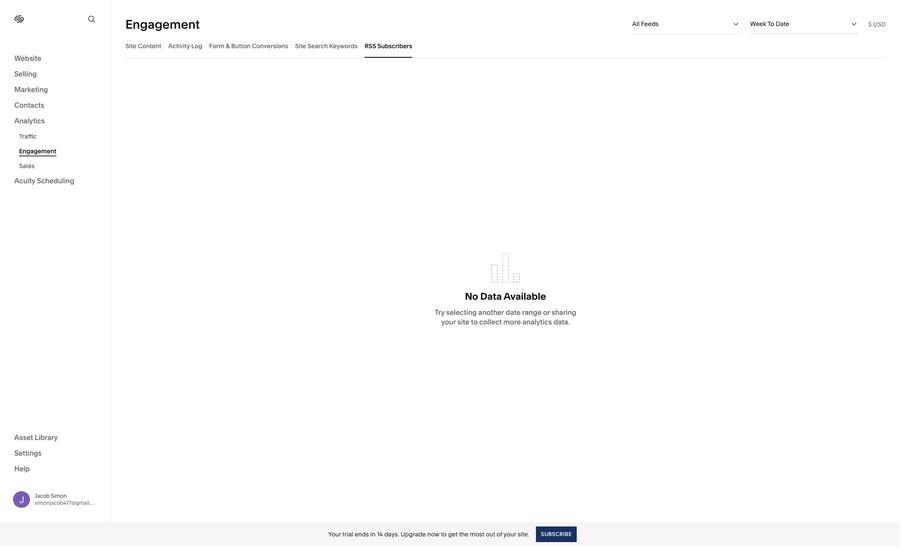 Task type: locate. For each thing, give the bounding box(es) containing it.
traffic
[[19, 132, 37, 140]]

jacob
[[35, 493, 50, 499]]

now
[[428, 530, 440, 538]]

engagement
[[126, 17, 200, 31], [19, 147, 56, 155]]

0 horizontal spatial your
[[442, 318, 456, 326]]

activity log button
[[168, 34, 202, 58]]

to right site
[[471, 318, 478, 326]]

engagement up content
[[126, 17, 200, 31]]

rss subscribers button
[[365, 34, 413, 58]]

week to date button
[[751, 14, 860, 33]]

to
[[471, 318, 478, 326], [441, 530, 447, 538]]

all feeds
[[633, 20, 659, 28]]

0 horizontal spatial engagement
[[19, 147, 56, 155]]

selecting
[[447, 308, 477, 317]]

1 horizontal spatial your
[[504, 530, 517, 538]]

data
[[481, 291, 502, 302]]

to left get
[[441, 530, 447, 538]]

your down try
[[442, 318, 456, 326]]

form & button conversions
[[209, 42, 288, 50]]

acuity scheduling
[[14, 176, 74, 185]]

get
[[449, 530, 458, 538]]

your
[[442, 318, 456, 326], [504, 530, 517, 538]]

engagement down the traffic at the left of the page
[[19, 147, 56, 155]]

tab list containing site content
[[126, 34, 887, 58]]

date
[[506, 308, 521, 317]]

rss
[[365, 42, 376, 50]]

1 site from the left
[[126, 42, 137, 50]]

1 horizontal spatial site
[[295, 42, 306, 50]]

of
[[497, 530, 503, 538]]

activity log
[[168, 42, 202, 50]]

site for site search keywords
[[295, 42, 306, 50]]

site
[[458, 318, 470, 326]]

collect
[[480, 318, 502, 326]]

available
[[504, 291, 547, 302]]

analytics link
[[14, 116, 96, 126]]

ends
[[355, 530, 369, 538]]

sharing
[[552, 308, 577, 317]]

conversions
[[252, 42, 288, 50]]

All Feeds field
[[633, 14, 741, 33]]

asset library link
[[14, 432, 96, 443]]

days.
[[385, 530, 400, 538]]

1 horizontal spatial to
[[471, 318, 478, 326]]

0 vertical spatial to
[[471, 318, 478, 326]]

jacob simon simonjacob477@gmail.com
[[35, 493, 102, 506]]

trial
[[343, 530, 354, 538]]

2 site from the left
[[295, 42, 306, 50]]

site search keywords button
[[295, 34, 358, 58]]

content
[[138, 42, 161, 50]]

1 horizontal spatial engagement
[[126, 17, 200, 31]]

subscribe button
[[537, 526, 577, 542]]

site search keywords
[[295, 42, 358, 50]]

site left content
[[126, 42, 137, 50]]

your inside the 'try selecting another date range or sharing your site to collect more analytics data.'
[[442, 318, 456, 326]]

tab list
[[126, 34, 887, 58]]

0 horizontal spatial site
[[126, 42, 137, 50]]

contacts link
[[14, 100, 96, 111]]

contacts
[[14, 101, 44, 109]]

your right the "of"
[[504, 530, 517, 538]]

1 vertical spatial to
[[441, 530, 447, 538]]

0 vertical spatial your
[[442, 318, 456, 326]]

website
[[14, 54, 41, 63]]

analytics
[[14, 116, 45, 125]]

1 vertical spatial engagement
[[19, 147, 56, 155]]

data.
[[554, 318, 570, 326]]

another
[[479, 308, 505, 317]]

site left search
[[295, 42, 306, 50]]

form
[[209, 42, 225, 50]]

in
[[371, 530, 376, 538]]

more
[[504, 318, 521, 326]]

button
[[231, 42, 251, 50]]

rss subscribers
[[365, 42, 413, 50]]

&
[[226, 42, 230, 50]]

acuity scheduling link
[[14, 176, 96, 186]]

form & button conversions button
[[209, 34, 288, 58]]

settings link
[[14, 448, 96, 459]]

or
[[544, 308, 550, 317]]

no
[[466, 291, 479, 302]]



Task type: vqa. For each thing, say whether or not it's contained in the screenshot.
"to" within Try selecting another date range or sharing your site to collect more analytics data.
yes



Task type: describe. For each thing, give the bounding box(es) containing it.
usd
[[874, 20, 887, 28]]

0 vertical spatial engagement
[[126, 17, 200, 31]]

log
[[191, 42, 202, 50]]

14
[[377, 530, 383, 538]]

help
[[14, 464, 30, 473]]

out
[[486, 530, 496, 538]]

all
[[633, 20, 640, 28]]

analytics
[[523, 318, 552, 326]]

site content button
[[126, 34, 161, 58]]

$
[[869, 20, 873, 28]]

asset library
[[14, 433, 58, 442]]

week to date
[[751, 20, 790, 28]]

simon
[[51, 493, 67, 499]]

try
[[435, 308, 445, 317]]

sales
[[19, 162, 35, 170]]

simonjacob477@gmail.com
[[35, 499, 102, 506]]

your
[[329, 530, 341, 538]]

no data available
[[466, 291, 547, 302]]

1 vertical spatial your
[[504, 530, 517, 538]]

site for site content
[[126, 42, 137, 50]]

to
[[768, 20, 775, 28]]

try selecting another date range or sharing your site to collect more analytics data.
[[435, 308, 577, 326]]

upgrade
[[401, 530, 426, 538]]

search
[[308, 42, 328, 50]]

most
[[470, 530, 485, 538]]

marketing link
[[14, 85, 96, 95]]

date
[[777, 20, 790, 28]]

library
[[35, 433, 58, 442]]

help link
[[14, 464, 30, 473]]

marketing
[[14, 85, 48, 94]]

keywords
[[330, 42, 358, 50]]

week
[[751, 20, 767, 28]]

website link
[[14, 53, 96, 64]]

activity
[[168, 42, 190, 50]]

feeds
[[642, 20, 659, 28]]

range
[[523, 308, 542, 317]]

engagement link
[[19, 144, 101, 159]]

selling
[[14, 70, 37, 78]]

site content
[[126, 42, 161, 50]]

scheduling
[[37, 176, 74, 185]]

asset
[[14, 433, 33, 442]]

subscribe
[[541, 531, 572, 537]]

the
[[460, 530, 469, 538]]

your trial ends in 14 days. upgrade now to get the most out of your site.
[[329, 530, 530, 538]]

subscribers
[[378, 42, 413, 50]]

sales link
[[19, 159, 101, 173]]

to inside the 'try selecting another date range or sharing your site to collect more analytics data.'
[[471, 318, 478, 326]]

site.
[[518, 530, 530, 538]]

acuity
[[14, 176, 35, 185]]

$ usd
[[869, 20, 887, 28]]

traffic link
[[19, 129, 101, 144]]

selling link
[[14, 69, 96, 79]]

settings
[[14, 449, 42, 457]]

0 horizontal spatial to
[[441, 530, 447, 538]]



